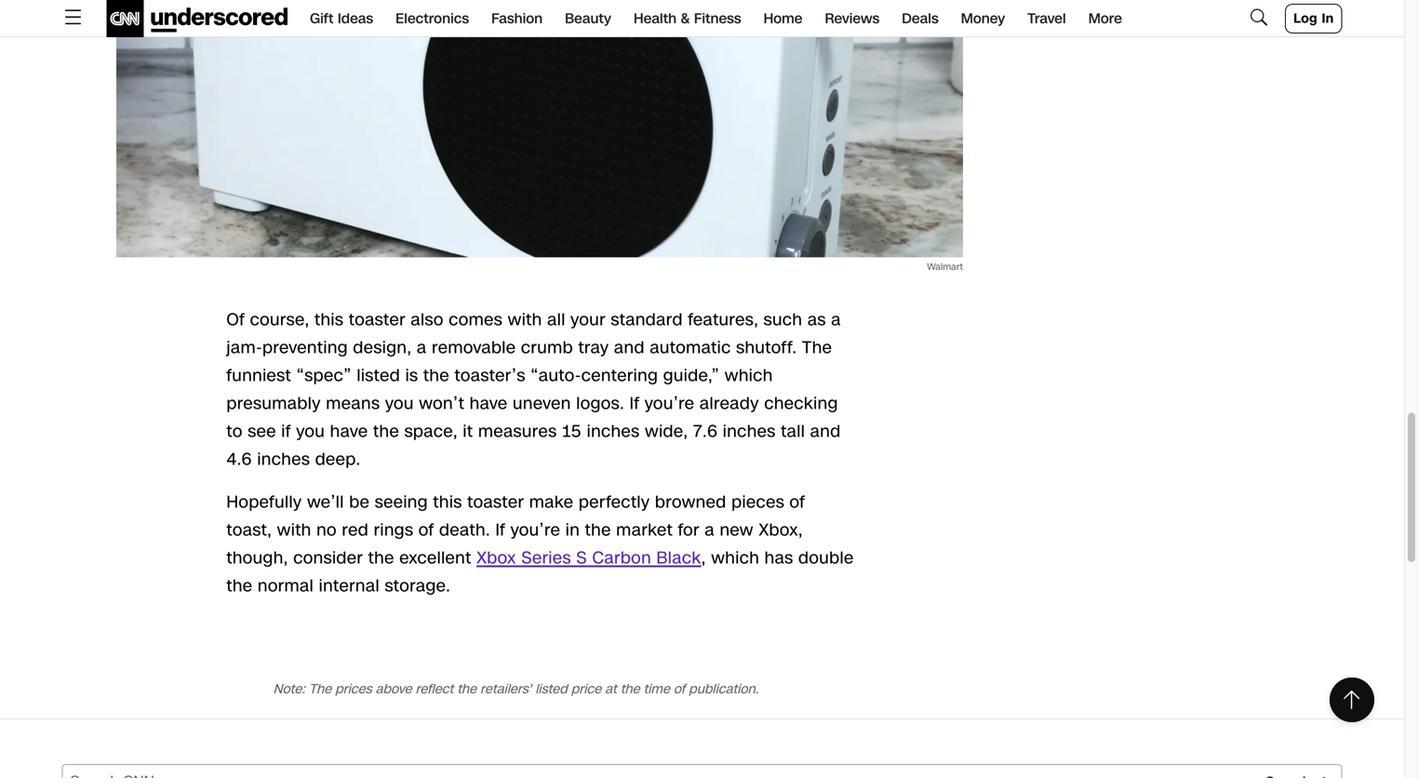 Task type: describe. For each thing, give the bounding box(es) containing it.
log
[[1294, 9, 1318, 27]]

beauty
[[565, 9, 612, 28]]

xbox
[[477, 546, 516, 570]]

for
[[678, 518, 700, 542]]

checking
[[765, 392, 839, 415]]

underscored image
[[107, 0, 288, 37]]

already
[[700, 392, 760, 415]]

has
[[765, 546, 794, 570]]

wide,
[[645, 420, 688, 443]]

2 horizontal spatial inches
[[723, 420, 776, 443]]

health
[[634, 9, 677, 28]]

7.6
[[694, 420, 718, 443]]

black
[[657, 546, 702, 570]]

removable
[[432, 336, 516, 359]]

time
[[644, 680, 670, 698]]

toaster's
[[455, 364, 526, 387]]

hopefully we'll be seeing this toaster make perfectly browned pieces of toast, with no red rings of death. if you're in the market for a new xbox, though, consider the excellent
[[227, 490, 806, 570]]

1 horizontal spatial inches
[[587, 420, 640, 443]]

log in
[[1294, 9, 1335, 27]]

won't
[[419, 392, 465, 415]]

also
[[411, 308, 444, 331]]

as
[[808, 308, 827, 331]]

underscored link
[[107, 0, 288, 37]]

double
[[799, 546, 854, 570]]

if
[[281, 420, 291, 443]]

above
[[376, 680, 412, 698]]

with inside 'hopefully we'll be seeing this toaster make perfectly browned pieces of toast, with no red rings of death. if you're in the market for a new xbox, though, consider the excellent'
[[277, 518, 312, 542]]

you're inside the "of course, this toaster also comes with all your standard features, such as a jam-preventing design, a removable crumb tray and automatic shutoff. the funniest "spec" listed is the toaster's "auto-centering guide," which presumably means you won't have uneven logos. if you're already checking to see if you have the space, it measures 15 inches wide, 7.6 inches tall and 4.6 inches deep."
[[645, 392, 695, 415]]

measures
[[478, 420, 557, 443]]

gift ideas
[[310, 9, 373, 28]]

market
[[617, 518, 673, 542]]

make
[[530, 490, 574, 514]]

preventing
[[263, 336, 348, 359]]

fitness
[[694, 9, 742, 28]]

publication.
[[689, 680, 759, 698]]

note:
[[273, 680, 305, 698]]

uneven
[[513, 392, 571, 415]]

perfectly
[[579, 490, 650, 514]]

if inside 'hopefully we'll be seeing this toaster make perfectly browned pieces of toast, with no red rings of death. if you're in the market for a new xbox, though, consider the excellent'
[[496, 518, 506, 542]]

price
[[571, 680, 602, 698]]

reflect
[[416, 680, 454, 698]]

which inside the "of course, this toaster also comes with all your standard features, such as a jam-preventing design, a removable crumb tray and automatic shutoff. the funniest "spec" listed is the toaster's "auto-centering guide," which presumably means you won't have uneven logos. if you're already checking to see if you have the space, it measures 15 inches wide, 7.6 inches tall and 4.6 inches deep."
[[725, 364, 773, 387]]

1 horizontal spatial you
[[385, 392, 414, 415]]

xbox series s carbon black
[[477, 546, 702, 570]]

shutoff.
[[737, 336, 797, 359]]

1 vertical spatial of
[[419, 518, 434, 542]]

"spec"
[[297, 364, 352, 387]]

money
[[962, 9, 1006, 28]]

logos.
[[577, 392, 625, 415]]

deep.
[[315, 448, 361, 471]]

see
[[248, 420, 276, 443]]

health & fitness
[[634, 9, 742, 28]]

this inside 'hopefully we'll be seeing this toaster make perfectly browned pieces of toast, with no red rings of death. if you're in the market for a new xbox, though, consider the excellent'
[[433, 490, 462, 514]]

the inside , which has double the normal internal storage.
[[227, 574, 253, 598]]

, which has double the normal internal storage.
[[227, 546, 854, 598]]

consider
[[293, 546, 363, 570]]

carbon
[[593, 546, 652, 570]]

at
[[605, 680, 617, 698]]

is
[[406, 364, 418, 387]]

the right reflect
[[457, 680, 477, 698]]

a inside 'hopefully we'll be seeing this toaster make perfectly browned pieces of toast, with no red rings of death. if you're in the market for a new xbox, though, consider the excellent'
[[705, 518, 715, 542]]

course,
[[250, 308, 310, 331]]

toaster inside the "of course, this toaster also comes with all your standard features, such as a jam-preventing design, a removable crumb tray and automatic shutoff. the funniest "spec" listed is the toaster's "auto-centering guide," which presumably means you won't have uneven logos. if you're already checking to see if you have the space, it measures 15 inches wide, 7.6 inches tall and 4.6 inches deep."
[[349, 308, 406, 331]]

0 vertical spatial and
[[614, 336, 645, 359]]

seeing
[[375, 490, 428, 514]]

this inside the "of course, this toaster also comes with all your standard features, such as a jam-preventing design, a removable crumb tray and automatic shutoff. the funniest "spec" listed is the toaster's "auto-centering guide," which presumably means you won't have uneven logos. if you're already checking to see if you have the space, it measures 15 inches wide, 7.6 inches tall and 4.6 inches deep."
[[315, 308, 344, 331]]

s
[[577, 546, 588, 570]]

retailers'
[[480, 680, 532, 698]]

reviews link
[[825, 0, 880, 37]]

the right 'in'
[[585, 518, 611, 542]]

money link
[[962, 0, 1006, 37]]

internal
[[319, 574, 380, 598]]

you're inside 'hopefully we'll be seeing this toaster make perfectly browned pieces of toast, with no red rings of death. if you're in the market for a new xbox, though, consider the excellent'
[[511, 518, 561, 542]]

to
[[227, 420, 243, 443]]

walmart
[[928, 260, 964, 273]]

beauty link
[[565, 0, 612, 37]]

1 horizontal spatial and
[[811, 420, 841, 443]]

fashion link
[[492, 0, 543, 37]]

the right at
[[621, 680, 640, 698]]

ideas
[[338, 9, 373, 28]]

red
[[342, 518, 369, 542]]

of course, this toaster also comes with all your standard features, such as a jam-preventing design, a removable crumb tray and automatic shutoff. the funniest "spec" listed is the toaster's "auto-centering guide," which presumably means you won't have uneven logos. if you're already checking to see if you have the space, it measures 15 inches wide, 7.6 inches tall and 4.6 inches deep.
[[227, 308, 842, 471]]

home
[[764, 9, 803, 28]]

2 vertical spatial of
[[674, 680, 685, 698]]

no
[[317, 518, 337, 542]]

though,
[[227, 546, 288, 570]]

1 vertical spatial a
[[417, 336, 427, 359]]

more link
[[1089, 0, 1123, 37]]

,
[[702, 546, 706, 570]]

design,
[[353, 336, 412, 359]]

of
[[227, 308, 245, 331]]

search icon image
[[1249, 6, 1271, 28]]



Task type: locate. For each thing, give the bounding box(es) containing it.
fashion
[[492, 9, 543, 28]]

rings
[[374, 518, 414, 542]]

0 vertical spatial a
[[832, 308, 842, 331]]

you right if
[[296, 420, 325, 443]]

a right the as on the right top of the page
[[832, 308, 842, 331]]

with left all
[[508, 308, 542, 331]]

inches down the already
[[723, 420, 776, 443]]

a right for at the left bottom of the page
[[705, 518, 715, 542]]

0 horizontal spatial of
[[419, 518, 434, 542]]

inches down the logos.
[[587, 420, 640, 443]]

1 horizontal spatial the
[[803, 336, 833, 359]]

you're
[[645, 392, 695, 415], [511, 518, 561, 542]]

which inside , which has double the normal internal storage.
[[712, 546, 760, 570]]

1 horizontal spatial with
[[508, 308, 542, 331]]

listed inside the "of course, this toaster also comes with all your standard features, such as a jam-preventing design, a removable crumb tray and automatic shutoff. the funniest "spec" listed is the toaster's "auto-centering guide," which presumably means you won't have uneven logos. if you're already checking to see if you have the space, it measures 15 inches wide, 7.6 inches tall and 4.6 inches deep."
[[357, 364, 400, 387]]

gift
[[310, 9, 334, 28]]

1 vertical spatial this
[[433, 490, 462, 514]]

4.6
[[227, 448, 252, 471]]

1 vertical spatial with
[[277, 518, 312, 542]]

0 horizontal spatial have
[[330, 420, 368, 443]]

guide,"
[[664, 364, 720, 387]]

0 horizontal spatial you're
[[511, 518, 561, 542]]

the right is at the top left of page
[[424, 364, 450, 387]]

1 vertical spatial if
[[496, 518, 506, 542]]

automatic
[[650, 336, 731, 359]]

electronics link
[[396, 0, 469, 37]]

pieces
[[732, 490, 785, 514]]

comes
[[449, 308, 503, 331]]

with left no
[[277, 518, 312, 542]]

prices
[[335, 680, 372, 698]]

death.
[[439, 518, 491, 542]]

1 horizontal spatial listed
[[536, 680, 568, 698]]

1 vertical spatial you're
[[511, 518, 561, 542]]

1 vertical spatial listed
[[536, 680, 568, 698]]

0 horizontal spatial listed
[[357, 364, 400, 387]]

1 vertical spatial the
[[309, 680, 332, 698]]

this up preventing
[[315, 308, 344, 331]]

0 vertical spatial you're
[[645, 392, 695, 415]]

log in link
[[1286, 4, 1343, 34]]

which down the shutoff.
[[725, 364, 773, 387]]

1 vertical spatial toaster
[[468, 490, 524, 514]]

listed
[[357, 364, 400, 387], [536, 680, 568, 698]]

in
[[1323, 9, 1335, 27]]

0 vertical spatial you
[[385, 392, 414, 415]]

1 vertical spatial and
[[811, 420, 841, 443]]

0 vertical spatial this
[[315, 308, 344, 331]]

gift ideas link
[[310, 0, 373, 37]]

1 horizontal spatial of
[[674, 680, 685, 698]]

have down 'means'
[[330, 420, 368, 443]]

15
[[562, 420, 582, 443]]

have down toaster's
[[470, 392, 508, 415]]

0 vertical spatial have
[[470, 392, 508, 415]]

and right the tall
[[811, 420, 841, 443]]

crumb
[[521, 336, 574, 359]]

0 horizontal spatial if
[[496, 518, 506, 542]]

the down though,
[[227, 574, 253, 598]]

0 vertical spatial which
[[725, 364, 773, 387]]

if up xbox
[[496, 518, 506, 542]]

of up excellent
[[419, 518, 434, 542]]

jam-
[[227, 336, 263, 359]]

0 vertical spatial listed
[[357, 364, 400, 387]]

deals link
[[902, 0, 939, 37]]

travel
[[1028, 9, 1067, 28]]

1 horizontal spatial if
[[630, 392, 640, 415]]

open menu icon image
[[62, 6, 84, 28]]

None search field
[[62, 764, 1343, 778]]

1 horizontal spatial toaster
[[468, 490, 524, 514]]

new
[[720, 518, 754, 542]]

if down centering
[[630, 392, 640, 415]]

0 horizontal spatial and
[[614, 336, 645, 359]]

you're up wide,
[[645, 392, 695, 415]]

0 horizontal spatial a
[[417, 336, 427, 359]]

0 horizontal spatial the
[[309, 680, 332, 698]]

1 vertical spatial you
[[296, 420, 325, 443]]

of up xbox,
[[790, 490, 806, 514]]

features,
[[688, 308, 759, 331]]

space,
[[405, 420, 458, 443]]

and up centering
[[614, 336, 645, 359]]

1 horizontal spatial you're
[[645, 392, 695, 415]]

a down also
[[417, 336, 427, 359]]

0 horizontal spatial this
[[315, 308, 344, 331]]

2 horizontal spatial a
[[832, 308, 842, 331]]

of
[[790, 490, 806, 514], [419, 518, 434, 542], [674, 680, 685, 698]]

toaster up death.
[[468, 490, 524, 514]]

it
[[463, 420, 473, 443]]

&
[[681, 9, 690, 28]]

health & fitness link
[[634, 0, 742, 37]]

this up death.
[[433, 490, 462, 514]]

the right note:
[[309, 680, 332, 698]]

the down the as on the right top of the page
[[803, 336, 833, 359]]

toast,
[[227, 518, 272, 542]]

your
[[571, 308, 606, 331]]

0 horizontal spatial toaster
[[349, 308, 406, 331]]

1 horizontal spatial this
[[433, 490, 462, 514]]

0 vertical spatial the
[[803, 336, 833, 359]]

1 horizontal spatial have
[[470, 392, 508, 415]]

the
[[803, 336, 833, 359], [309, 680, 332, 698]]

1 vertical spatial have
[[330, 420, 368, 443]]

deals
[[902, 9, 939, 28]]

0 horizontal spatial you
[[296, 420, 325, 443]]

3.jpg image
[[116, 0, 964, 257]]

you're up series
[[511, 518, 561, 542]]

excellent
[[400, 546, 472, 570]]

presumably
[[227, 392, 321, 415]]

you down is at the top left of page
[[385, 392, 414, 415]]

1 vertical spatial which
[[712, 546, 760, 570]]

toaster up design,
[[349, 308, 406, 331]]

hopefully
[[227, 490, 302, 514]]

we'll
[[307, 490, 344, 514]]

tall
[[781, 420, 806, 443]]

browned
[[655, 490, 727, 514]]

listed left price
[[536, 680, 568, 698]]

Search text field
[[62, 764, 1343, 778]]

0 vertical spatial of
[[790, 490, 806, 514]]

if
[[630, 392, 640, 415], [496, 518, 506, 542]]

listed down design,
[[357, 364, 400, 387]]

xbox,
[[759, 518, 804, 542]]

the down 'means'
[[373, 420, 399, 443]]

xbox series s carbon black link
[[477, 546, 702, 570]]

2 horizontal spatial of
[[790, 490, 806, 514]]

this
[[315, 308, 344, 331], [433, 490, 462, 514]]

home link
[[764, 0, 803, 37]]

travel link
[[1028, 0, 1067, 37]]

which down new
[[712, 546, 760, 570]]

series
[[522, 546, 571, 570]]

0 vertical spatial toaster
[[349, 308, 406, 331]]

the inside the "of course, this toaster also comes with all your standard features, such as a jam-preventing design, a removable crumb tray and automatic shutoff. the funniest "spec" listed is the toaster's "auto-centering guide," which presumably means you won't have uneven logos. if you're already checking to see if you have the space, it measures 15 inches wide, 7.6 inches tall and 4.6 inches deep."
[[803, 336, 833, 359]]

funniest
[[227, 364, 291, 387]]

electronics
[[396, 9, 469, 28]]

inches down if
[[257, 448, 310, 471]]

0 vertical spatial with
[[508, 308, 542, 331]]

tray
[[579, 336, 609, 359]]

be
[[349, 490, 370, 514]]

1 horizontal spatial a
[[705, 518, 715, 542]]

ui arrow right thick image
[[1319, 776, 1330, 778]]

0 horizontal spatial inches
[[257, 448, 310, 471]]

the down rings
[[368, 546, 394, 570]]

storage.
[[385, 574, 451, 598]]

0 vertical spatial if
[[630, 392, 640, 415]]

toaster inside 'hopefully we'll be seeing this toaster make perfectly browned pieces of toast, with no red rings of death. if you're in the market for a new xbox, though, consider the excellent'
[[468, 490, 524, 514]]

standard
[[611, 308, 683, 331]]

you
[[385, 392, 414, 415], [296, 420, 325, 443]]

note: the prices above reflect the retailers' listed price at the time of publication.
[[273, 680, 759, 698]]

2 vertical spatial a
[[705, 518, 715, 542]]

if inside the "of course, this toaster also comes with all your standard features, such as a jam-preventing design, a removable crumb tray and automatic shutoff. the funniest "spec" listed is the toaster's "auto-centering guide," which presumably means you won't have uneven logos. if you're already checking to see if you have the space, it measures 15 inches wide, 7.6 inches tall and 4.6 inches deep."
[[630, 392, 640, 415]]

with inside the "of course, this toaster also comes with all your standard features, such as a jam-preventing design, a removable crumb tray and automatic shutoff. the funniest "spec" listed is the toaster's "auto-centering guide," which presumably means you won't have uneven logos. if you're already checking to see if you have the space, it measures 15 inches wide, 7.6 inches tall and 4.6 inches deep."
[[508, 308, 542, 331]]

0 horizontal spatial with
[[277, 518, 312, 542]]

more
[[1089, 9, 1123, 28]]

"auto-
[[531, 364, 582, 387]]

of right "time"
[[674, 680, 685, 698]]

the
[[424, 364, 450, 387], [373, 420, 399, 443], [585, 518, 611, 542], [368, 546, 394, 570], [227, 574, 253, 598], [457, 680, 477, 698], [621, 680, 640, 698]]

with
[[508, 308, 542, 331], [277, 518, 312, 542]]



Task type: vqa. For each thing, say whether or not it's contained in the screenshot.
The Told
no



